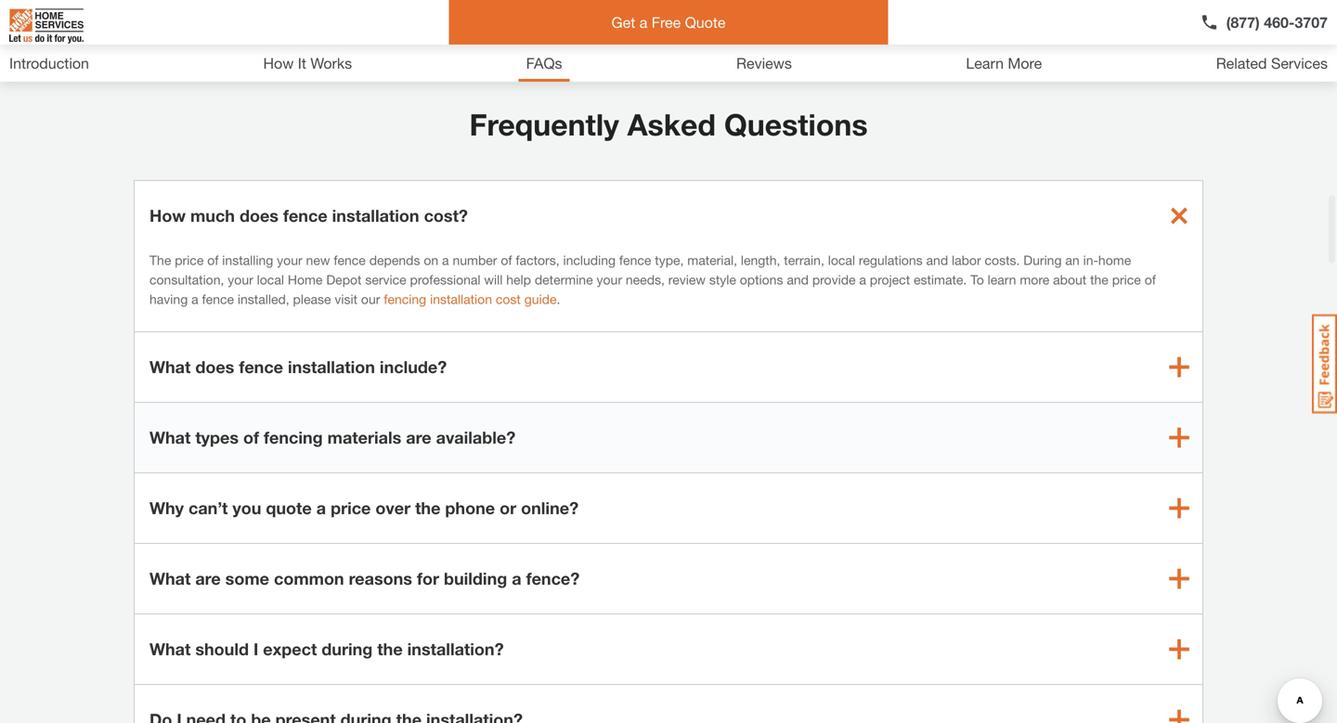 Task type: describe. For each thing, give the bounding box(es) containing it.
questions
[[725, 107, 868, 142]]

(877) 460-3707
[[1227, 13, 1329, 31]]

needs,
[[626, 272, 665, 288]]

0 vertical spatial are
[[406, 428, 432, 448]]

about
[[1054, 272, 1087, 288]]

please
[[293, 292, 331, 307]]

during
[[1024, 253, 1062, 268]]

0 vertical spatial installation
[[332, 206, 420, 226]]

2 vertical spatial installation
[[288, 357, 375, 377]]

0 horizontal spatial your
[[228, 272, 253, 288]]

home
[[288, 272, 323, 288]]

on
[[424, 253, 439, 268]]

i
[[254, 640, 259, 660]]

3707
[[1296, 13, 1329, 31]]

consultation,
[[150, 272, 224, 288]]

new
[[306, 253, 330, 268]]

1 vertical spatial does
[[195, 357, 234, 377]]

types
[[195, 428, 239, 448]]

provide
[[813, 272, 856, 288]]

fencing installation cost guide .
[[384, 292, 561, 307]]

available?
[[436, 428, 516, 448]]

service
[[365, 272, 407, 288]]

what should i expect during the installation?
[[150, 640, 504, 660]]

labor
[[952, 253, 982, 268]]

works
[[311, 54, 352, 72]]

the inside the price of installing your new fence depends on a number of factors, including fence type, material, length, terrain, local regulations and labor costs. during an in-home consultation, your local home depot service professional will help determine your needs, review style options and provide a project estimate. to learn more about the price of having a fence installed, please visit our
[[1091, 272, 1109, 288]]

or
[[500, 498, 517, 518]]

materials
[[328, 428, 402, 448]]

.
[[557, 292, 561, 307]]

our
[[361, 292, 380, 307]]

1 horizontal spatial your
[[277, 253, 303, 268]]

fence?
[[526, 569, 580, 589]]

0 vertical spatial local
[[828, 253, 856, 268]]

why
[[150, 498, 184, 518]]

why can't you quote a price over the phone or online?
[[150, 498, 579, 518]]

what for what are some common reasons for building a fence?
[[150, 569, 191, 589]]

1 vertical spatial fencing
[[264, 428, 323, 448]]

visit
[[335, 292, 358, 307]]

professional
[[410, 272, 481, 288]]

a down consultation,
[[192, 292, 198, 307]]

what for what types of fencing materials are available?
[[150, 428, 191, 448]]

should
[[195, 640, 249, 660]]

what does fence installation include?
[[150, 357, 447, 377]]

type,
[[655, 253, 684, 268]]

reasons
[[349, 569, 412, 589]]

2 horizontal spatial price
[[1113, 272, 1142, 288]]

building
[[444, 569, 508, 589]]

number
[[453, 253, 497, 268]]

of right about
[[1145, 272, 1157, 288]]

factors,
[[516, 253, 560, 268]]

1 vertical spatial the
[[415, 498, 441, 518]]

material,
[[688, 253, 738, 268]]

quote
[[266, 498, 312, 518]]

0 vertical spatial fencing
[[384, 292, 427, 307]]

help
[[507, 272, 531, 288]]

a inside get a free quote "button"
[[640, 13, 648, 31]]

in-
[[1084, 253, 1099, 268]]

frequently asked questions
[[470, 107, 868, 142]]

you
[[233, 498, 261, 518]]

1 vertical spatial local
[[257, 272, 284, 288]]

frequently
[[470, 107, 619, 142]]

style
[[710, 272, 737, 288]]

how much does fence installation cost?
[[150, 206, 468, 226]]

1 vertical spatial and
[[787, 272, 809, 288]]

estimate.
[[914, 272, 967, 288]]

to
[[971, 272, 985, 288]]

over
[[376, 498, 411, 518]]

regulations
[[859, 253, 923, 268]]

project
[[870, 272, 911, 288]]

1 vertical spatial installation
[[430, 292, 492, 307]]

of right types
[[243, 428, 259, 448]]

cost?
[[424, 206, 468, 226]]

2 horizontal spatial your
[[597, 272, 622, 288]]

determine
[[535, 272, 593, 288]]

the
[[150, 253, 171, 268]]

a left project
[[860, 272, 867, 288]]

0 vertical spatial price
[[175, 253, 204, 268]]



Task type: locate. For each thing, give the bounding box(es) containing it.
what
[[150, 357, 191, 377], [150, 428, 191, 448], [150, 569, 191, 589], [150, 640, 191, 660]]

how for how it works
[[263, 54, 294, 72]]

how for how much does fence installation cost?
[[150, 206, 186, 226]]

fence
[[283, 206, 328, 226], [334, 253, 366, 268], [620, 253, 652, 268], [202, 292, 234, 307], [239, 357, 283, 377]]

reviews
[[737, 54, 792, 72]]

(877)
[[1227, 13, 1261, 31]]

fencing up "quote"
[[264, 428, 323, 448]]

length,
[[741, 253, 781, 268]]

a right get
[[640, 13, 648, 31]]

your up 'home'
[[277, 253, 303, 268]]

what are some common reasons for building a fence?
[[150, 569, 580, 589]]

asked
[[628, 107, 716, 142]]

the right "during" at the left bottom of page
[[377, 640, 403, 660]]

your down installing
[[228, 272, 253, 288]]

installation up depends
[[332, 206, 420, 226]]

include?
[[380, 357, 447, 377]]

2 what from the top
[[150, 428, 191, 448]]

0 horizontal spatial are
[[195, 569, 221, 589]]

faqs
[[526, 54, 563, 72]]

1 horizontal spatial does
[[240, 206, 279, 226]]

a
[[640, 13, 648, 31], [442, 253, 449, 268], [860, 272, 867, 288], [192, 292, 198, 307], [317, 498, 326, 518], [512, 569, 522, 589]]

installation down professional
[[430, 292, 492, 307]]

installing
[[222, 253, 273, 268]]

1 vertical spatial how
[[150, 206, 186, 226]]

a right on
[[442, 253, 449, 268]]

installation
[[332, 206, 420, 226], [430, 292, 492, 307], [288, 357, 375, 377]]

fence up new
[[283, 206, 328, 226]]

learn
[[988, 272, 1017, 288]]

and up estimate.
[[927, 253, 949, 268]]

fence up depot
[[334, 253, 366, 268]]

learn
[[967, 54, 1004, 72]]

of
[[207, 253, 219, 268], [501, 253, 512, 268], [1145, 272, 1157, 288], [243, 428, 259, 448]]

of up help
[[501, 253, 512, 268]]

common
[[274, 569, 344, 589]]

online?
[[521, 498, 579, 518]]

including
[[563, 253, 616, 268]]

4 what from the top
[[150, 640, 191, 660]]

1 vertical spatial price
[[1113, 272, 1142, 288]]

1 horizontal spatial and
[[927, 253, 949, 268]]

fencing
[[384, 292, 427, 307], [264, 428, 323, 448]]

feedback link image
[[1313, 314, 1338, 414]]

price down home on the right top
[[1113, 272, 1142, 288]]

0 horizontal spatial local
[[257, 272, 284, 288]]

1 horizontal spatial price
[[331, 498, 371, 518]]

free
[[652, 13, 681, 31]]

fencing down the 'service'
[[384, 292, 427, 307]]

will
[[484, 272, 503, 288]]

does
[[240, 206, 279, 226], [195, 357, 234, 377]]

1 horizontal spatial the
[[415, 498, 441, 518]]

fence down consultation,
[[202, 292, 234, 307]]

1 what from the top
[[150, 357, 191, 377]]

price up consultation,
[[175, 253, 204, 268]]

local
[[828, 253, 856, 268], [257, 272, 284, 288]]

a right "quote"
[[317, 498, 326, 518]]

get a free quote
[[612, 13, 726, 31]]

3 what from the top
[[150, 569, 191, 589]]

phone
[[445, 498, 495, 518]]

it
[[298, 54, 307, 72]]

some
[[225, 569, 269, 589]]

of up consultation,
[[207, 253, 219, 268]]

does up types
[[195, 357, 234, 377]]

review
[[669, 272, 706, 288]]

0 horizontal spatial price
[[175, 253, 204, 268]]

does up installing
[[240, 206, 279, 226]]

0 horizontal spatial how
[[150, 206, 186, 226]]

terrain,
[[784, 253, 825, 268]]

0 horizontal spatial fencing
[[264, 428, 323, 448]]

how it works
[[263, 54, 352, 72]]

depends
[[370, 253, 420, 268]]

2 horizontal spatial the
[[1091, 272, 1109, 288]]

1 horizontal spatial fencing
[[384, 292, 427, 307]]

and down terrain,
[[787, 272, 809, 288]]

introduction
[[9, 54, 89, 72]]

what types of fencing materials are available?
[[150, 428, 516, 448]]

get
[[612, 13, 636, 31]]

0 horizontal spatial the
[[377, 640, 403, 660]]

more
[[1020, 272, 1050, 288]]

what for what should i expect during the installation?
[[150, 640, 191, 660]]

1 horizontal spatial how
[[263, 54, 294, 72]]

and
[[927, 253, 949, 268], [787, 272, 809, 288]]

0 vertical spatial does
[[240, 206, 279, 226]]

1 vertical spatial are
[[195, 569, 221, 589]]

your
[[277, 253, 303, 268], [228, 272, 253, 288], [597, 272, 622, 288]]

local up installed,
[[257, 272, 284, 288]]

related
[[1217, 54, 1268, 72]]

(877) 460-3707 link
[[1201, 11, 1329, 33]]

0 horizontal spatial and
[[787, 272, 809, 288]]

can't
[[189, 498, 228, 518]]

installation down visit
[[288, 357, 375, 377]]

cost
[[496, 292, 521, 307]]

what down having
[[150, 357, 191, 377]]

fence up the needs,
[[620, 253, 652, 268]]

during
[[322, 640, 373, 660]]

fence down installed,
[[239, 357, 283, 377]]

what left types
[[150, 428, 191, 448]]

are right materials
[[406, 428, 432, 448]]

the price of installing your new fence depends on a number of factors, including fence type, material, length, terrain, local regulations and labor costs. during an in-home consultation, your local home depot service professional will help determine your needs, review style options and provide a project estimate. to learn more about the price of having a fence installed, please visit our
[[150, 253, 1157, 307]]

guide
[[525, 292, 557, 307]]

an
[[1066, 253, 1080, 268]]

home
[[1099, 253, 1132, 268]]

much
[[190, 206, 235, 226]]

price
[[175, 253, 204, 268], [1113, 272, 1142, 288], [331, 498, 371, 518]]

expect
[[263, 640, 317, 660]]

learn more
[[967, 54, 1043, 72]]

the down in-
[[1091, 272, 1109, 288]]

installation?
[[408, 640, 504, 660]]

are
[[406, 428, 432, 448], [195, 569, 221, 589]]

price left over
[[331, 498, 371, 518]]

how left much
[[150, 206, 186, 226]]

the right over
[[415, 498, 441, 518]]

quote
[[685, 13, 726, 31]]

what for what does fence installation include?
[[150, 357, 191, 377]]

costs.
[[985, 253, 1021, 268]]

what left should
[[150, 640, 191, 660]]

how left it
[[263, 54, 294, 72]]

do it for you logo image
[[9, 1, 84, 51]]

1 horizontal spatial are
[[406, 428, 432, 448]]

are left some
[[195, 569, 221, 589]]

2 vertical spatial the
[[377, 640, 403, 660]]

fencing installation cost guide link
[[384, 292, 557, 307]]

0 vertical spatial and
[[927, 253, 949, 268]]

a left fence?
[[512, 569, 522, 589]]

for
[[417, 569, 439, 589]]

0 horizontal spatial does
[[195, 357, 234, 377]]

more
[[1008, 54, 1043, 72]]

your down including
[[597, 272, 622, 288]]

related services
[[1217, 54, 1329, 72]]

depot
[[326, 272, 362, 288]]

local up provide
[[828, 253, 856, 268]]

having
[[150, 292, 188, 307]]

installed,
[[238, 292, 290, 307]]

0 vertical spatial how
[[263, 54, 294, 72]]

1 horizontal spatial local
[[828, 253, 856, 268]]

get a free quote button
[[449, 0, 889, 45]]

0 vertical spatial the
[[1091, 272, 1109, 288]]

2 vertical spatial price
[[331, 498, 371, 518]]

services
[[1272, 54, 1329, 72]]

what down why
[[150, 569, 191, 589]]

options
[[740, 272, 784, 288]]



Task type: vqa. For each thing, say whether or not it's contained in the screenshot.
the price to the top
yes



